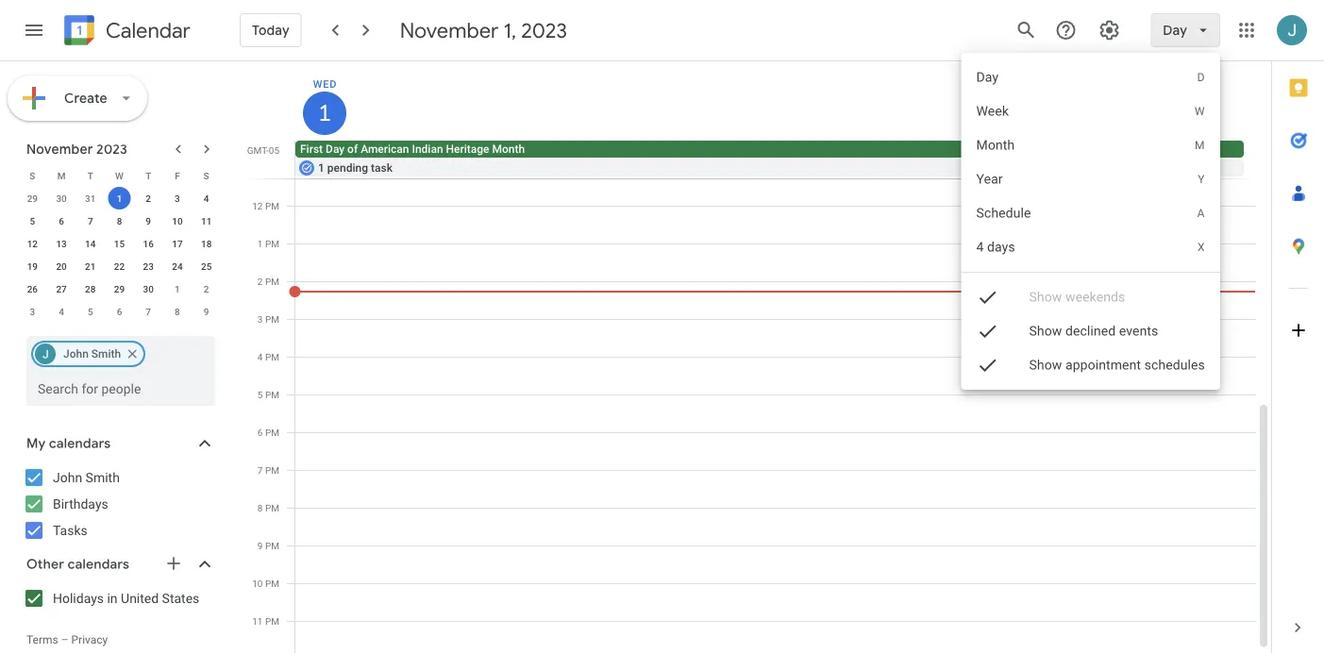 Task type: describe. For each thing, give the bounding box(es) containing it.
3 pm
[[258, 313, 279, 325]]

31
[[85, 193, 96, 204]]

first
[[300, 143, 323, 156]]

day inside popup button
[[1164, 22, 1188, 39]]

pm for 5 pm
[[265, 389, 279, 400]]

26 element
[[21, 278, 44, 300]]

day menu item
[[962, 60, 1221, 94]]

schedule
[[977, 205, 1032, 221]]

pm for 11 pm
[[265, 616, 279, 627]]

show declined events
[[1030, 323, 1159, 339]]

pm for 10 pm
[[265, 578, 279, 589]]

pm for 6 pm
[[265, 427, 279, 438]]

21
[[85, 261, 96, 272]]

pm for 4 pm
[[265, 351, 279, 363]]

task
[[371, 161, 393, 175]]

my calendars list
[[4, 463, 234, 546]]

october 29 element
[[21, 187, 44, 210]]

12 element
[[21, 232, 44, 255]]

row containing 12
[[18, 232, 221, 255]]

20 element
[[50, 255, 73, 278]]

row containing 5
[[18, 210, 221, 232]]

13
[[56, 238, 67, 249]]

29 for 29 'element'
[[114, 283, 125, 295]]

menu containing check
[[962, 53, 1221, 390]]

12 pm
[[252, 200, 279, 212]]

6 pm
[[258, 427, 279, 438]]

17 element
[[166, 232, 189, 255]]

2 s from the left
[[204, 170, 209, 181]]

10 for 10
[[172, 215, 183, 227]]

my calendars
[[26, 435, 111, 452]]

month menu item
[[962, 128, 1221, 162]]

calendar element
[[60, 11, 191, 53]]

add other calendars image
[[164, 554, 183, 573]]

3 check checkbox item from the top
[[962, 348, 1221, 382]]

show appointment schedules
[[1030, 357, 1206, 373]]

check for show weekends
[[977, 286, 1000, 309]]

12 for 12
[[27, 238, 38, 249]]

show weekends
[[1030, 289, 1126, 305]]

a
[[1198, 207, 1206, 220]]

10 element
[[166, 210, 189, 232]]

24 element
[[166, 255, 189, 278]]

terms
[[26, 634, 58, 647]]

american
[[361, 143, 409, 156]]

december 3 element
[[21, 300, 44, 323]]

m for s
[[57, 170, 66, 181]]

2 t from the left
[[146, 170, 151, 181]]

17
[[172, 238, 183, 249]]

gmt-
[[247, 144, 269, 156]]

first day of american indian heritage month
[[300, 143, 525, 156]]

29 element
[[108, 278, 131, 300]]

1 for december 1 element
[[175, 283, 180, 295]]

10 pm
[[252, 578, 279, 589]]

cell inside the 1 "grid"
[[296, 141, 1256, 178]]

w inside menu item
[[1195, 105, 1206, 118]]

december 8 element
[[166, 300, 189, 323]]

22
[[114, 261, 125, 272]]

create
[[64, 90, 108, 107]]

december 4 element
[[50, 300, 73, 323]]

schedules
[[1145, 357, 1206, 373]]

11 element
[[195, 210, 218, 232]]

weekends
[[1066, 289, 1126, 305]]

row inside the 1 "grid"
[[287, 141, 1272, 178]]

1 horizontal spatial 3
[[175, 193, 180, 204]]

terms – privacy
[[26, 634, 108, 647]]

22 element
[[108, 255, 131, 278]]

holidays in united states
[[53, 591, 200, 606]]

23 element
[[137, 255, 160, 278]]

schedule menu item
[[962, 196, 1221, 230]]

of
[[348, 143, 358, 156]]

0 horizontal spatial 2023
[[96, 141, 128, 158]]

18
[[201, 238, 212, 249]]

states
[[162, 591, 200, 606]]

row group containing 29
[[18, 187, 221, 323]]

today button
[[240, 8, 302, 53]]

create button
[[8, 76, 147, 121]]

0 horizontal spatial 5
[[30, 215, 35, 227]]

y
[[1199, 173, 1206, 186]]

pm for 2 pm
[[265, 276, 279, 287]]

d
[[1198, 71, 1206, 84]]

calendars for my calendars
[[49, 435, 111, 452]]

7 pm
[[258, 465, 279, 476]]

day inside menu item
[[977, 69, 999, 85]]

–
[[61, 634, 69, 647]]

year menu item
[[962, 162, 1221, 196]]

check for show appointment schedules
[[977, 354, 1000, 377]]

calendars for other calendars
[[68, 556, 129, 573]]

14
[[85, 238, 96, 249]]

days
[[988, 239, 1016, 255]]

16
[[143, 238, 154, 249]]

day inside button
[[326, 143, 345, 156]]

24
[[172, 261, 183, 272]]

1 s from the left
[[30, 170, 35, 181]]

my calendars button
[[4, 429, 234, 459]]

row containing 26
[[18, 278, 221, 300]]

week
[[977, 103, 1010, 119]]

1 for 1 pending task
[[318, 161, 325, 175]]

1,
[[504, 17, 517, 43]]

john smith
[[53, 470, 120, 485]]

row containing 29
[[18, 187, 221, 210]]

today
[[252, 22, 290, 39]]

f
[[175, 170, 180, 181]]

declined
[[1066, 323, 1116, 339]]

0 horizontal spatial 9
[[146, 215, 151, 227]]

0 horizontal spatial 2
[[146, 193, 151, 204]]

calendar heading
[[102, 17, 191, 44]]

1 inside wed 1
[[317, 98, 330, 128]]

7 for december 7 element
[[146, 306, 151, 317]]

december 1 element
[[166, 278, 189, 300]]

november 1, 2023
[[400, 17, 568, 43]]

november for november 2023
[[26, 141, 93, 158]]

row containing s
[[18, 164, 221, 187]]

4 for 4 days
[[977, 239, 984, 255]]

30 element
[[137, 278, 160, 300]]

3 for december 3 element
[[30, 306, 35, 317]]

30 for "october 30" element
[[56, 193, 67, 204]]

3 for 3 pm
[[258, 313, 263, 325]]

support image
[[1055, 19, 1078, 42]]

1 for 1 pm
[[258, 238, 263, 249]]

john smith, selected option
[[31, 339, 146, 369]]

pm for 3 pm
[[265, 313, 279, 325]]

other calendars button
[[4, 550, 234, 580]]

4 days menu item
[[962, 230, 1221, 264]]

wed 1
[[313, 78, 337, 128]]

december 5 element
[[79, 300, 102, 323]]

2 check checkbox item from the top
[[962, 314, 1221, 348]]



Task type: locate. For each thing, give the bounding box(es) containing it.
0 horizontal spatial month
[[492, 143, 525, 156]]

november 2023 grid
[[18, 164, 221, 323]]

1 pending task button
[[296, 160, 1244, 177]]

check checkbox item up declined
[[962, 280, 1221, 314]]

2 vertical spatial 8
[[258, 502, 263, 514]]

3 inside the 1 "grid"
[[258, 313, 263, 325]]

year
[[977, 171, 1003, 187]]

4 down 27 element
[[59, 306, 64, 317]]

m for month
[[1195, 139, 1206, 152]]

18 element
[[195, 232, 218, 255]]

2 horizontal spatial 5
[[258, 389, 263, 400]]

2 vertical spatial 6
[[258, 427, 263, 438]]

1 horizontal spatial 7
[[146, 306, 151, 317]]

2 horizontal spatial 3
[[258, 313, 263, 325]]

other
[[26, 556, 64, 573]]

1 horizontal spatial november
[[400, 17, 499, 43]]

13 element
[[50, 232, 73, 255]]

privacy link
[[71, 634, 108, 647]]

9
[[146, 215, 151, 227], [204, 306, 209, 317], [258, 540, 263, 551]]

1 vertical spatial 7
[[146, 306, 151, 317]]

0 horizontal spatial 7
[[88, 215, 93, 227]]

w down d
[[1195, 105, 1206, 118]]

1 cell
[[105, 187, 134, 210]]

november left the 1,
[[400, 17, 499, 43]]

7 down october 31 element
[[88, 215, 93, 227]]

wednesday, november 1, today element
[[303, 92, 347, 135]]

4 for december 4 element
[[59, 306, 64, 317]]

pm up 4 pm
[[265, 313, 279, 325]]

9 up 10 pm
[[258, 540, 263, 551]]

9 for december 9 element
[[204, 306, 209, 317]]

0 horizontal spatial m
[[57, 170, 66, 181]]

4 days
[[977, 239, 1016, 255]]

1 down 12 pm
[[258, 238, 263, 249]]

3 up 4 pm
[[258, 313, 263, 325]]

9 inside the 1 "grid"
[[258, 540, 263, 551]]

2 pm
[[258, 276, 279, 287]]

calendars
[[49, 435, 111, 452], [68, 556, 129, 573]]

28
[[85, 283, 96, 295]]

settings menu image
[[1098, 19, 1121, 42]]

25
[[201, 261, 212, 272]]

in
[[107, 591, 118, 606]]

9 pm
[[258, 540, 279, 551]]

5 down october 29 element
[[30, 215, 35, 227]]

5
[[30, 215, 35, 227], [88, 306, 93, 317], [258, 389, 263, 400]]

heritage
[[446, 143, 490, 156]]

2 pm from the top
[[265, 238, 279, 249]]

1 pending task
[[318, 161, 393, 175]]

day up week
[[977, 69, 999, 85]]

1 vertical spatial 9
[[204, 306, 209, 317]]

4 inside 'menu item'
[[977, 239, 984, 255]]

1, today element
[[108, 187, 131, 210]]

1 horizontal spatial 5
[[88, 306, 93, 317]]

1 vertical spatial 6
[[117, 306, 122, 317]]

25 element
[[195, 255, 218, 278]]

Search for people text field
[[38, 372, 204, 406]]

birthdays
[[53, 496, 108, 512]]

check checkbox item
[[962, 280, 1221, 314], [962, 314, 1221, 348], [962, 348, 1221, 382]]

0 vertical spatial 5
[[30, 215, 35, 227]]

john
[[53, 470, 82, 485]]

october 30 element
[[50, 187, 73, 210]]

1 vertical spatial calendars
[[68, 556, 129, 573]]

0 vertical spatial w
[[1195, 105, 1206, 118]]

1 vertical spatial 29
[[114, 283, 125, 295]]

30 right october 29 element
[[56, 193, 67, 204]]

11 up "18"
[[201, 215, 212, 227]]

9 up 16 element
[[146, 215, 151, 227]]

calendars up john smith
[[49, 435, 111, 452]]

pm up 1 pm at left
[[265, 200, 279, 212]]

11 pm
[[252, 616, 279, 627]]

3 down 26 element
[[30, 306, 35, 317]]

0 horizontal spatial 10
[[172, 215, 183, 227]]

0 vertical spatial november
[[400, 17, 499, 43]]

my
[[26, 435, 46, 452]]

pending
[[327, 161, 368, 175]]

2 vertical spatial 7
[[258, 465, 263, 476]]

9 for 9 pm
[[258, 540, 263, 551]]

6 inside the 1 "grid"
[[258, 427, 263, 438]]

1 horizontal spatial 8
[[175, 306, 180, 317]]

2023 up 1, today element
[[96, 141, 128, 158]]

terms link
[[26, 634, 58, 647]]

pm up 6 pm
[[265, 389, 279, 400]]

december 6 element
[[108, 300, 131, 323]]

6 pm from the top
[[265, 389, 279, 400]]

2 right 1 cell
[[146, 193, 151, 204]]

0 vertical spatial 2023
[[521, 17, 568, 43]]

row containing first day of american indian heritage month
[[287, 141, 1272, 178]]

s up october 29 element
[[30, 170, 35, 181]]

7 for 7 pm
[[258, 465, 263, 476]]

0 horizontal spatial 11
[[201, 215, 212, 227]]

3 pm from the top
[[265, 276, 279, 287]]

9 down the "december 2" element
[[204, 306, 209, 317]]

0 vertical spatial 9
[[146, 215, 151, 227]]

12 inside the 1 "grid"
[[252, 200, 263, 212]]

2 vertical spatial 9
[[258, 540, 263, 551]]

day button
[[1151, 8, 1221, 53]]

2 vertical spatial show
[[1030, 357, 1063, 373]]

pm up 8 pm
[[265, 465, 279, 476]]

7 pm from the top
[[265, 427, 279, 438]]

19
[[27, 261, 38, 272]]

pm for 9 pm
[[265, 540, 279, 551]]

pm down 7 pm
[[265, 502, 279, 514]]

check checkbox item down weekends
[[962, 314, 1221, 348]]

1 for 1, today element
[[117, 193, 122, 204]]

2 for the "december 2" element
[[204, 283, 209, 295]]

2 horizontal spatial 7
[[258, 465, 263, 476]]

None search field
[[0, 329, 234, 406]]

29
[[27, 193, 38, 204], [114, 283, 125, 295]]

1 horizontal spatial 2
[[204, 283, 209, 295]]

0 horizontal spatial 29
[[27, 193, 38, 204]]

pm for 7 pm
[[265, 465, 279, 476]]

1 show from the top
[[1030, 289, 1063, 305]]

1 inside 1 pending task button
[[318, 161, 325, 175]]

27
[[56, 283, 67, 295]]

0 vertical spatial 7
[[88, 215, 93, 227]]

day left the of
[[326, 143, 345, 156]]

s
[[30, 170, 35, 181], [204, 170, 209, 181]]

december 7 element
[[137, 300, 160, 323]]

6
[[59, 215, 64, 227], [117, 306, 122, 317], [258, 427, 263, 438]]

2 inside the 1 "grid"
[[258, 276, 263, 287]]

t
[[88, 170, 93, 181], [146, 170, 151, 181]]

show left weekends
[[1030, 289, 1063, 305]]

6 for december 6 element
[[117, 306, 122, 317]]

1 horizontal spatial m
[[1195, 139, 1206, 152]]

check for show declined events
[[977, 320, 1000, 343]]

20
[[56, 261, 67, 272]]

5 inside 'element'
[[88, 306, 93, 317]]

0 vertical spatial calendars
[[49, 435, 111, 452]]

show
[[1030, 289, 1063, 305], [1030, 323, 1063, 339], [1030, 357, 1063, 373]]

8 inside the 1 "grid"
[[258, 502, 263, 514]]

1 inside december 1 element
[[175, 283, 180, 295]]

5 for 5 pm
[[258, 389, 263, 400]]

30 down 23 at top left
[[143, 283, 154, 295]]

t up october 31 element
[[88, 170, 93, 181]]

6 for 6 pm
[[258, 427, 263, 438]]

wed
[[313, 78, 337, 90]]

4 for 4 pm
[[258, 351, 263, 363]]

14 element
[[79, 232, 102, 255]]

2 horizontal spatial day
[[1164, 22, 1188, 39]]

s right "f"
[[204, 170, 209, 181]]

m
[[1195, 139, 1206, 152], [57, 170, 66, 181]]

2023 right the 1,
[[521, 17, 568, 43]]

7 down 30 element
[[146, 306, 151, 317]]

pm for 1 pm
[[265, 238, 279, 249]]

1 pm from the top
[[265, 200, 279, 212]]

1 right october 31 element
[[117, 193, 122, 204]]

26
[[27, 283, 38, 295]]

30 for 30 element
[[143, 283, 154, 295]]

m up "october 30" element
[[57, 170, 66, 181]]

0 horizontal spatial 8
[[117, 215, 122, 227]]

1 horizontal spatial s
[[204, 170, 209, 181]]

0 horizontal spatial 6
[[59, 215, 64, 227]]

9 pm from the top
[[265, 502, 279, 514]]

10 up 17
[[172, 215, 183, 227]]

4 pm
[[258, 351, 279, 363]]

2 horizontal spatial 6
[[258, 427, 263, 438]]

2 for 2 pm
[[258, 276, 263, 287]]

15
[[114, 238, 125, 249]]

october 31 element
[[79, 187, 102, 210]]

12 pm from the top
[[265, 616, 279, 627]]

4 left days
[[977, 239, 984, 255]]

11 inside the 1 "grid"
[[252, 616, 263, 627]]

12
[[252, 200, 263, 212], [27, 238, 38, 249]]

6 up '13' element
[[59, 215, 64, 227]]

29 for october 29 element
[[27, 193, 38, 204]]

show for show weekends
[[1030, 289, 1063, 305]]

x
[[1198, 241, 1206, 254]]

8 up 9 pm
[[258, 502, 263, 514]]

1 horizontal spatial 10
[[252, 578, 263, 589]]

pm for 8 pm
[[265, 502, 279, 514]]

1 pm
[[258, 238, 279, 249]]

10 for 10 pm
[[252, 578, 263, 589]]

4 inside the 1 "grid"
[[258, 351, 263, 363]]

0 horizontal spatial 30
[[56, 193, 67, 204]]

0 vertical spatial 10
[[172, 215, 183, 227]]

month down week
[[977, 137, 1015, 153]]

tab list
[[1273, 61, 1325, 601]]

pm down 9 pm
[[265, 578, 279, 589]]

10
[[172, 215, 183, 227], [252, 578, 263, 589]]

6 down 29 'element'
[[117, 306, 122, 317]]

day right the settings menu icon
[[1164, 22, 1188, 39]]

1 horizontal spatial 11
[[252, 616, 263, 627]]

1 vertical spatial 8
[[175, 306, 180, 317]]

pm for 12 pm
[[265, 200, 279, 212]]

1 down first
[[318, 161, 325, 175]]

1 vertical spatial check
[[977, 320, 1000, 343]]

month inside button
[[492, 143, 525, 156]]

0 vertical spatial 8
[[117, 215, 122, 227]]

1 vertical spatial 11
[[252, 616, 263, 627]]

10 pm from the top
[[265, 540, 279, 551]]

1 vertical spatial show
[[1030, 323, 1063, 339]]

1 vertical spatial m
[[57, 170, 66, 181]]

t left "f"
[[146, 170, 151, 181]]

1 vertical spatial 10
[[252, 578, 263, 589]]

2 show from the top
[[1030, 323, 1063, 339]]

cell containing first day of american indian heritage month
[[296, 141, 1256, 178]]

2 vertical spatial day
[[326, 143, 345, 156]]

pm up 2 pm
[[265, 238, 279, 249]]

0 horizontal spatial november
[[26, 141, 93, 158]]

1 vertical spatial 30
[[143, 283, 154, 295]]

month inside menu item
[[977, 137, 1015, 153]]

month
[[977, 137, 1015, 153], [492, 143, 525, 156]]

united
[[121, 591, 159, 606]]

1 check from the top
[[977, 286, 1000, 309]]

5 pm
[[258, 389, 279, 400]]

1 horizontal spatial 9
[[204, 306, 209, 317]]

show for show declined events
[[1030, 323, 1063, 339]]

6 inside december 6 element
[[117, 306, 122, 317]]

11
[[201, 215, 212, 227], [252, 616, 263, 627]]

1 vertical spatial 12
[[27, 238, 38, 249]]

1 horizontal spatial w
[[1195, 105, 1206, 118]]

month right heritage
[[492, 143, 525, 156]]

11 pm from the top
[[265, 578, 279, 589]]

3 check from the top
[[977, 354, 1000, 377]]

indian
[[412, 143, 443, 156]]

0 horizontal spatial 3
[[30, 306, 35, 317]]

4 pm from the top
[[265, 313, 279, 325]]

first day of american indian heritage month button
[[296, 141, 1244, 158]]

27 element
[[50, 278, 73, 300]]

2
[[146, 193, 151, 204], [258, 276, 263, 287], [204, 283, 209, 295]]

0 horizontal spatial w
[[115, 170, 124, 181]]

m inside menu item
[[1195, 139, 1206, 152]]

0 horizontal spatial t
[[88, 170, 93, 181]]

11 down 10 pm
[[252, 616, 263, 627]]

8 inside december 8 element
[[175, 306, 180, 317]]

29 down 22
[[114, 283, 125, 295]]

7 up 8 pm
[[258, 465, 263, 476]]

pm up 3 pm
[[265, 276, 279, 287]]

2023
[[521, 17, 568, 43], [96, 141, 128, 158]]

28 element
[[79, 278, 102, 300]]

1 check checkbox item from the top
[[962, 280, 1221, 314]]

1 vertical spatial 5
[[88, 306, 93, 317]]

pm down 3 pm
[[265, 351, 279, 363]]

29 inside 'element'
[[114, 283, 125, 295]]

5 down 28 element
[[88, 306, 93, 317]]

5 pm from the top
[[265, 351, 279, 363]]

6 down 5 pm
[[258, 427, 263, 438]]

w up 1 cell
[[115, 170, 124, 181]]

appointment
[[1066, 357, 1142, 373]]

pm down 10 pm
[[265, 616, 279, 627]]

1 vertical spatial 2023
[[96, 141, 128, 158]]

1 vertical spatial november
[[26, 141, 93, 158]]

11 for 11 pm
[[252, 616, 263, 627]]

5 for 'december 5' 'element'
[[88, 306, 93, 317]]

selected people list box
[[26, 336, 215, 372]]

show left appointment
[[1030, 357, 1063, 373]]

12 up 1 pm at left
[[252, 200, 263, 212]]

8 pm
[[258, 502, 279, 514]]

row
[[287, 141, 1272, 178], [18, 164, 221, 187], [18, 187, 221, 210], [18, 210, 221, 232], [18, 232, 221, 255], [18, 255, 221, 278], [18, 278, 221, 300], [18, 300, 221, 323]]

0 vertical spatial check
[[977, 286, 1000, 309]]

show left declined
[[1030, 323, 1063, 339]]

row containing 19
[[18, 255, 221, 278]]

1 horizontal spatial month
[[977, 137, 1015, 153]]

8
[[117, 215, 122, 227], [175, 306, 180, 317], [258, 502, 263, 514]]

0 vertical spatial 11
[[201, 215, 212, 227]]

november 2023
[[26, 141, 128, 158]]

10 inside 'row'
[[172, 215, 183, 227]]

2 check from the top
[[977, 320, 1000, 343]]

0 horizontal spatial day
[[326, 143, 345, 156]]

21 element
[[79, 255, 102, 278]]

23
[[143, 261, 154, 272]]

2 horizontal spatial 8
[[258, 502, 263, 514]]

m inside 'row'
[[57, 170, 66, 181]]

12 up 19 at the top left
[[27, 238, 38, 249]]

1 horizontal spatial day
[[977, 69, 999, 85]]

1 horizontal spatial 2023
[[521, 17, 568, 43]]

8 for 8 pm
[[258, 502, 263, 514]]

1 horizontal spatial 30
[[143, 283, 154, 295]]

2 horizontal spatial 9
[[258, 540, 263, 551]]

5 inside the 1 "grid"
[[258, 389, 263, 400]]

show for show appointment schedules
[[1030, 357, 1063, 373]]

4 down 3 pm
[[258, 351, 263, 363]]

w inside november 2023 grid
[[115, 170, 124, 181]]

december 2 element
[[195, 278, 218, 300]]

1 down wed
[[317, 98, 330, 128]]

8 for december 8 element
[[175, 306, 180, 317]]

11 inside november 2023 grid
[[201, 215, 212, 227]]

0 vertical spatial 30
[[56, 193, 67, 204]]

november up "october 30" element
[[26, 141, 93, 158]]

calendar
[[106, 17, 191, 44]]

16 element
[[137, 232, 160, 255]]

w
[[1195, 105, 1206, 118], [115, 170, 124, 181]]

pm down 8 pm
[[265, 540, 279, 551]]

november for november 1, 2023
[[400, 17, 499, 43]]

1 horizontal spatial 12
[[252, 200, 263, 212]]

4 up '11' element
[[204, 193, 209, 204]]

1 inside 1, today element
[[117, 193, 122, 204]]

2 vertical spatial check
[[977, 354, 1000, 377]]

3 up 10 element
[[175, 193, 180, 204]]

10 inside the 1 "grid"
[[252, 578, 263, 589]]

1 horizontal spatial 6
[[117, 306, 122, 317]]

m up y
[[1195, 139, 1206, 152]]

1 t from the left
[[88, 170, 93, 181]]

2 vertical spatial 5
[[258, 389, 263, 400]]

29 left "october 30" element
[[27, 193, 38, 204]]

2 horizontal spatial 2
[[258, 276, 263, 287]]

5 up 6 pm
[[258, 389, 263, 400]]

1 vertical spatial w
[[115, 170, 124, 181]]

8 down december 1 element
[[175, 306, 180, 317]]

11 for 11
[[201, 215, 212, 227]]

3
[[175, 193, 180, 204], [30, 306, 35, 317], [258, 313, 263, 325]]

december 9 element
[[195, 300, 218, 323]]

check checkbox item down declined
[[962, 348, 1221, 382]]

pm
[[265, 200, 279, 212], [265, 238, 279, 249], [265, 276, 279, 287], [265, 313, 279, 325], [265, 351, 279, 363], [265, 389, 279, 400], [265, 427, 279, 438], [265, 465, 279, 476], [265, 502, 279, 514], [265, 540, 279, 551], [265, 578, 279, 589], [265, 616, 279, 627]]

row containing 3
[[18, 300, 221, 323]]

1 up december 8 element
[[175, 283, 180, 295]]

0 vertical spatial 29
[[27, 193, 38, 204]]

0 vertical spatial 6
[[59, 215, 64, 227]]

2 up december 9 element
[[204, 283, 209, 295]]

12 inside 'row'
[[27, 238, 38, 249]]

2 up 3 pm
[[258, 276, 263, 287]]

10 up 11 pm
[[252, 578, 263, 589]]

1 vertical spatial day
[[977, 69, 999, 85]]

12 for 12 pm
[[252, 200, 263, 212]]

holidays
[[53, 591, 104, 606]]

05
[[269, 144, 279, 156]]

0 horizontal spatial s
[[30, 170, 35, 181]]

8 up 15 "element"
[[117, 215, 122, 227]]

19 element
[[21, 255, 44, 278]]

1 horizontal spatial t
[[146, 170, 151, 181]]

other calendars
[[26, 556, 129, 573]]

cell
[[296, 141, 1256, 178]]

week menu item
[[962, 94, 1221, 128]]

smith
[[86, 470, 120, 485]]

0 vertical spatial m
[[1195, 139, 1206, 152]]

1 grid
[[242, 61, 1272, 654]]

pm down 5 pm
[[265, 427, 279, 438]]

events
[[1120, 323, 1159, 339]]

privacy
[[71, 634, 108, 647]]

15 element
[[108, 232, 131, 255]]

gmt-05
[[247, 144, 279, 156]]

8 pm from the top
[[265, 465, 279, 476]]

0 vertical spatial 12
[[252, 200, 263, 212]]

0 vertical spatial day
[[1164, 22, 1188, 39]]

0 horizontal spatial 12
[[27, 238, 38, 249]]

row group
[[18, 187, 221, 323]]

0 vertical spatial show
[[1030, 289, 1063, 305]]

1
[[317, 98, 330, 128], [318, 161, 325, 175], [117, 193, 122, 204], [258, 238, 263, 249], [175, 283, 180, 295]]

1 horizontal spatial 29
[[114, 283, 125, 295]]

calendars up in on the bottom left of the page
[[68, 556, 129, 573]]

7 inside the 1 "grid"
[[258, 465, 263, 476]]

tasks
[[53, 523, 88, 538]]

menu
[[962, 53, 1221, 390]]

main drawer image
[[23, 19, 45, 42]]

3 show from the top
[[1030, 357, 1063, 373]]



Task type: vqa. For each thing, say whether or not it's contained in the screenshot.
"5" inside the 'December 5' element
yes



